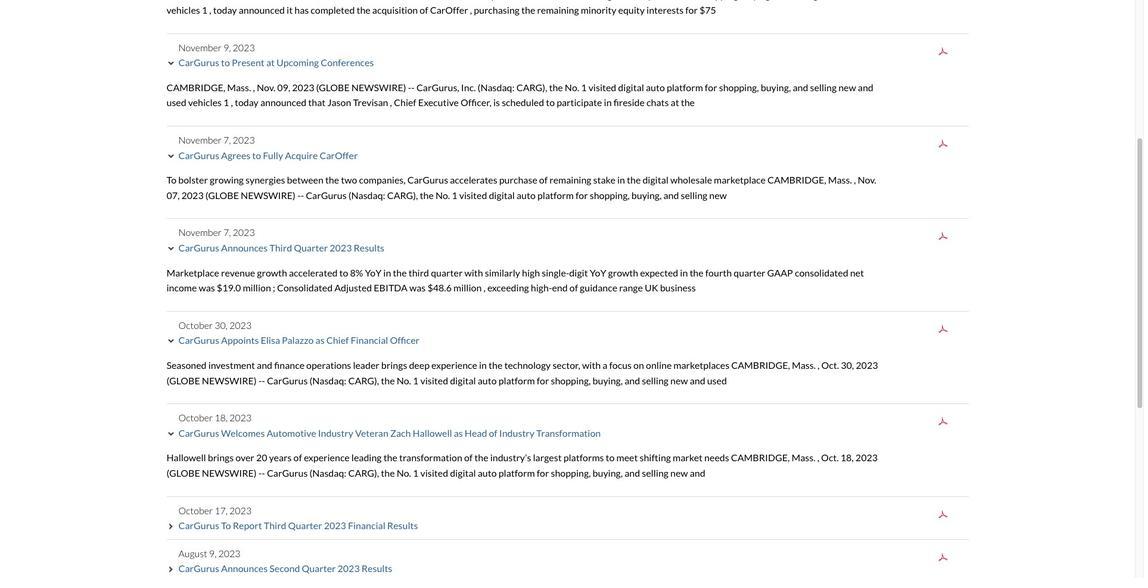 Task type: locate. For each thing, give the bounding box(es) containing it.
remaining left stake
[[550, 174, 592, 186]]

brings inside "seasoned investment and finance operations leader brings deep experience in the technology sector, with a focus on online marketplaces cambridge, mass. , oct. 30, 2023 (globe newswire) -- cargurus (nasdaq: carg), the no. 1 visited digital auto platform for shopping, buying, and selling new and used"
[[381, 360, 407, 371]]

buying,
[[743, 0, 773, 0], [761, 82, 791, 93], [632, 190, 662, 201], [593, 375, 623, 386], [593, 467, 623, 479]]

remaining left minority on the right top of page
[[537, 4, 579, 16]]

1 vertical spatial results
[[387, 520, 418, 531]]

newswire) inside hallowell brings over 20 years of experience leading the transformation of the industry's largest platforms to meet shifting market needs cambridge, mass. , oct. 18, 2023 (globe newswire) -- cargurus (nasdaq: carg), the no. 1 visited digital auto platform for shopping, buying, and selling new and
[[202, 467, 257, 479]]

high-
[[531, 282, 552, 293]]

october down income
[[179, 319, 213, 331]]

auto inside the cambridge, mass. , dec. 04, 2023 (globe newswire) -- cargurus (nasdaq: carg), the no. 1 visited digital auto platform for shopping, buying, and selling new and used vehicles 1 , today announced it has completed the acquisition of caroffer , purchasing the remaining minority equity interests for $75
[[628, 0, 647, 0]]

1 vertical spatial 7,
[[224, 227, 231, 238]]

cambridge, inside 'cambridge, mass. , nov. 09, 2023 (globe newswire) -- cargurus, inc. (nasdaq: carg), the no. 1 visited digital auto platform for shopping, buying, and selling new and used vehicles 1 , today announced that jason trevisan , chief executive officer, is scheduled to participate in fireside chats at the'
[[167, 82, 225, 93]]

cargurus inside october 17, 2023 cargurus to report third quarter 2023 financial results
[[179, 520, 219, 531]]

cargurus inside "seasoned investment and finance operations leader brings deep experience in the technology sector, with a focus on online marketplaces cambridge, mass. , oct. 30, 2023 (globe newswire) -- cargurus (nasdaq: carg), the no. 1 visited digital auto platform for shopping, buying, and selling new and used"
[[267, 375, 308, 386]]

2 november from the top
[[179, 134, 222, 146]]

announced
[[239, 4, 285, 16], [260, 97, 307, 108]]

(globe inside the cambridge, mass. , dec. 04, 2023 (globe newswire) -- cargurus (nasdaq: carg), the no. 1 visited digital auto platform for shopping, buying, and selling new and used vehicles 1 , today announced it has completed the acquisition of caroffer , purchasing the remaining minority equity interests for $75
[[316, 0, 350, 0]]

2 7, from the top
[[224, 227, 231, 238]]

auto up chats
[[646, 82, 665, 93]]

0 vertical spatial 9,
[[224, 42, 231, 53]]

0 vertical spatial october
[[179, 319, 213, 331]]

it
[[287, 4, 293, 16]]

meet
[[617, 452, 638, 463]]

cargurus down '17,' at the bottom left
[[179, 520, 219, 531]]

vehicles
[[167, 4, 200, 16], [188, 97, 222, 108]]

announces
[[221, 242, 268, 253], [221, 563, 268, 574]]

1 horizontal spatial to
[[221, 520, 231, 531]]

guidance
[[580, 282, 618, 293]]

at right present
[[266, 57, 275, 68]]

cargurus inside november 9, 2023 cargurus to present at upcoming conferences
[[179, 57, 219, 68]]

2 vertical spatial quarter
[[302, 563, 336, 574]]

, inside hallowell brings over 20 years of experience leading the transformation of the industry's largest platforms to meet shifting market needs cambridge, mass. , oct. 18, 2023 (globe newswire) -- cargurus (nasdaq: carg), the no. 1 visited digital auto platform for shopping, buying, and selling new and
[[818, 452, 820, 463]]

1 horizontal spatial hallowell
[[413, 427, 452, 439]]

1 horizontal spatial quarter
[[734, 267, 766, 278]]

cargurus welcomes automotive industry veteran zach hallowell as head of industry transformation link
[[179, 427, 601, 439]]

cargurus up acquisition
[[417, 0, 457, 0]]

1 vertical spatial today
[[235, 97, 259, 108]]

hallowell inside hallowell brings over 20 years of experience leading the transformation of the industry's largest platforms to meet shifting market needs cambridge, mass. , oct. 18, 2023 (globe newswire) -- cargurus (nasdaq: carg), the no. 1 visited digital auto platform for shopping, buying, and selling new and
[[167, 452, 206, 463]]

no. inside to bolster growing synergies between the two companies, cargurus accelerates purchase of remaining stake in the digital wholesale marketplace cambridge, mass. , nov. 07, 2023 (globe newswire) -- cargurus (nasdaq: carg), the no. 1 visited digital auto platform for shopping, buying, and selling new
[[436, 190, 450, 201]]

2 october from the top
[[179, 412, 213, 423]]

participate
[[557, 97, 602, 108]]

years
[[269, 452, 292, 463]]

yoy right 8%
[[365, 267, 382, 278]]

cargurus inside the cambridge, mass. , dec. 04, 2023 (globe newswire) -- cargurus (nasdaq: carg), the no. 1 visited digital auto platform for shopping, buying, and selling new and used vehicles 1 , today announced it has completed the acquisition of caroffer , purchasing the remaining minority equity interests for $75
[[417, 0, 457, 0]]

$19.0
[[217, 282, 241, 293]]

7, up revenue
[[224, 227, 231, 238]]

was down marketplace
[[199, 282, 215, 293]]

in left fireside at the top right of the page
[[604, 97, 612, 108]]

october left '17,' at the bottom left
[[179, 505, 213, 516]]

newswire) down synergies on the top left of page
[[241, 190, 296, 201]]

cargurus appoints elisa palazzo as chief financial officer link
[[179, 335, 420, 346]]

results for november 7, 2023 cargurus announces third quarter 2023 results
[[354, 242, 385, 253]]

30, inside "seasoned investment and finance operations leader brings deep experience in the technology sector, with a focus on online marketplaces cambridge, mass. , oct. 30, 2023 (globe newswire) -- cargurus (nasdaq: carg), the no. 1 visited digital auto platform for shopping, buying, and selling new and used"
[[841, 360, 854, 371]]

0 horizontal spatial chief
[[327, 335, 349, 346]]

(nasdaq: down operations
[[310, 375, 347, 386]]

1 horizontal spatial growth
[[608, 267, 639, 278]]

industry left veteran at the bottom left
[[318, 427, 353, 439]]

3 october from the top
[[179, 505, 213, 516]]

1 horizontal spatial industry
[[499, 427, 535, 439]]

0 vertical spatial caroffer
[[430, 4, 468, 16]]

cargurus inside october 18, 2023 cargurus welcomes automotive industry veteran zach hallowell as head of industry transformation
[[179, 427, 219, 439]]

consolidated
[[277, 282, 333, 293]]

visited down deep
[[421, 375, 448, 386]]

carg), down leader
[[348, 375, 379, 386]]

market
[[673, 452, 703, 463]]

2 vertical spatial results
[[362, 563, 392, 574]]

newswire) inside to bolster growing synergies between the two companies, cargurus accelerates purchase of remaining stake in the digital wholesale marketplace cambridge, mass. , nov. 07, 2023 (globe newswire) -- cargurus (nasdaq: carg), the no. 1 visited digital auto platform for shopping, buying, and selling new
[[241, 190, 296, 201]]

exceeding
[[488, 282, 529, 293]]

november
[[179, 42, 222, 53], [179, 134, 222, 146], [179, 227, 222, 238]]

to
[[221, 57, 230, 68], [546, 97, 555, 108], [252, 149, 261, 161], [340, 267, 348, 278], [606, 452, 615, 463]]

0 vertical spatial financial
[[351, 335, 388, 346]]

0 horizontal spatial was
[[199, 282, 215, 293]]

-
[[408, 0, 412, 0], [412, 0, 415, 0], [408, 82, 412, 93], [412, 82, 415, 93], [297, 190, 301, 201], [301, 190, 304, 201], [259, 375, 262, 386], [262, 375, 265, 386], [259, 467, 262, 479], [262, 467, 265, 479]]

hallowell left over
[[167, 452, 206, 463]]

17,
[[215, 505, 228, 516]]

has
[[295, 4, 309, 16]]

0 horizontal spatial hallowell
[[167, 452, 206, 463]]

cargurus to report third quarter 2023 financial results link
[[179, 520, 418, 531]]

1 vertical spatial financial
[[348, 520, 386, 531]]

cambridge,
[[167, 0, 225, 0], [167, 82, 225, 93], [768, 174, 827, 186], [732, 360, 790, 371], [731, 452, 790, 463]]

as left head
[[454, 427, 463, 439]]

a
[[603, 360, 608, 371]]

buying, inside the cambridge, mass. , dec. 04, 2023 (globe newswire) -- cargurus (nasdaq: carg), the no. 1 visited digital auto platform for shopping, buying, and selling new and used vehicles 1 , today announced it has completed the acquisition of caroffer , purchasing the remaining minority equity interests for $75
[[743, 0, 773, 0]]

2023 inside to bolster growing synergies between the two companies, cargurus accelerates purchase of remaining stake in the digital wholesale marketplace cambridge, mass. , nov. 07, 2023 (globe newswire) -- cargurus (nasdaq: carg), the no. 1 visited digital auto platform for shopping, buying, and selling new
[[182, 190, 204, 201]]

1 vertical spatial quarter
[[288, 520, 322, 531]]

growth up ;
[[257, 267, 287, 278]]

0 horizontal spatial with
[[465, 267, 483, 278]]

cargurus down finance
[[267, 375, 308, 386]]

7, for agrees
[[224, 134, 231, 146]]

0 horizontal spatial caroffer
[[320, 149, 358, 161]]

marketplaces
[[674, 360, 730, 371]]

hallowell
[[413, 427, 452, 439], [167, 452, 206, 463]]

and
[[775, 0, 790, 0], [840, 0, 855, 0], [793, 82, 809, 93], [858, 82, 874, 93], [664, 190, 679, 201], [257, 360, 273, 371], [625, 375, 640, 386], [690, 375, 706, 386], [625, 467, 640, 479], [690, 467, 706, 479]]

1 horizontal spatial as
[[454, 427, 463, 439]]

7, inside november 7, 2023 cargurus announces third quarter 2023 results
[[224, 227, 231, 238]]

0 vertical spatial november
[[179, 42, 222, 53]]

quarter up accelerated
[[294, 242, 328, 253]]

0 vertical spatial to
[[167, 174, 177, 186]]

3 november from the top
[[179, 227, 222, 238]]

results for august 9, 2023 cargurus announces second quarter 2023 results
[[362, 563, 392, 574]]

newswire) inside 'cambridge, mass. , nov. 09, 2023 (globe newswire) -- cargurus, inc. (nasdaq: carg), the no. 1 visited digital auto platform for shopping, buying, and selling new and used vehicles 1 , today announced that jason trevisan , chief executive officer, is scheduled to participate in fireside chats at the'
[[352, 82, 406, 93]]

auto inside hallowell brings over 20 years of experience leading the transformation of the industry's largest platforms to meet shifting market needs cambridge, mass. , oct. 18, 2023 (globe newswire) -- cargurus (nasdaq: carg), the no. 1 visited digital auto platform for shopping, buying, and selling new and
[[478, 467, 497, 479]]

brings left deep
[[381, 360, 407, 371]]

dec.
[[257, 0, 276, 0]]

second
[[270, 563, 300, 574]]

announces up revenue
[[221, 242, 268, 253]]

october down seasoned at the bottom of page
[[179, 412, 213, 423]]

digital left wholesale
[[643, 174, 669, 186]]

0 horizontal spatial brings
[[208, 452, 234, 463]]

cambridge, inside "seasoned investment and finance operations leader brings deep experience in the technology sector, with a focus on online marketplaces cambridge, mass. , oct. 30, 2023 (globe newswire) -- cargurus (nasdaq: carg), the no. 1 visited digital auto platform for shopping, buying, and selling new and used"
[[732, 360, 790, 371]]

1 horizontal spatial with
[[582, 360, 601, 371]]

1 inside to bolster growing synergies between the two companies, cargurus accelerates purchase of remaining stake in the digital wholesale marketplace cambridge, mass. , nov. 07, 2023 (globe newswire) -- cargurus (nasdaq: carg), the no. 1 visited digital auto platform for shopping, buying, and selling new
[[452, 190, 458, 201]]

0 vertical spatial chief
[[394, 97, 417, 108]]

of inside october 18, 2023 cargurus welcomes automotive industry veteran zach hallowell as head of industry transformation
[[489, 427, 498, 439]]

7, up the agrees
[[224, 134, 231, 146]]

1 vertical spatial oct.
[[822, 452, 839, 463]]

1 horizontal spatial nov.
[[858, 174, 877, 186]]

transformation
[[399, 452, 463, 463]]

online
[[646, 360, 672, 371]]

digital
[[600, 0, 626, 0], [618, 82, 644, 93], [643, 174, 669, 186], [489, 190, 515, 201], [450, 375, 476, 386], [450, 467, 476, 479]]

2023 inside the cambridge, mass. , dec. 04, 2023 (globe newswire) -- cargurus (nasdaq: carg), the no. 1 visited digital auto platform for shopping, buying, and selling new and used vehicles 1 , today announced it has completed the acquisition of caroffer , purchasing the remaining minority equity interests for $75
[[292, 0, 314, 0]]

jason
[[328, 97, 351, 108]]

of
[[420, 4, 428, 16], [539, 174, 548, 186], [570, 282, 578, 293], [489, 427, 498, 439], [294, 452, 302, 463], [464, 452, 473, 463]]

industry up industry's
[[499, 427, 535, 439]]

carg), up purchasing
[[498, 0, 529, 0]]

cargurus down years
[[267, 467, 308, 479]]

0 vertical spatial today
[[213, 4, 237, 16]]

1 vertical spatial 30,
[[841, 360, 854, 371]]

experience
[[432, 360, 478, 371], [304, 452, 350, 463]]

1 horizontal spatial 30,
[[841, 360, 854, 371]]

auto down purchase
[[517, 190, 536, 201]]

0 horizontal spatial 9,
[[209, 548, 217, 559]]

welcomes
[[221, 427, 265, 439]]

1 vertical spatial 18,
[[841, 452, 854, 463]]

9, up cargurus to present at upcoming conferences link
[[224, 42, 231, 53]]

0 vertical spatial experience
[[432, 360, 478, 371]]

equity
[[619, 4, 645, 16]]

digital inside "seasoned investment and finance operations leader brings deep experience in the technology sector, with a focus on online marketplaces cambridge, mass. , oct. 30, 2023 (globe newswire) -- cargurus (nasdaq: carg), the no. 1 visited digital auto platform for shopping, buying, and selling new and used"
[[450, 375, 476, 386]]

07,
[[167, 190, 180, 201]]

november inside november 7, 2023 cargurus announces third quarter 2023 results
[[179, 227, 222, 238]]

digital up head
[[450, 375, 476, 386]]

visited inside the cambridge, mass. , dec. 04, 2023 (globe newswire) -- cargurus (nasdaq: carg), the no. 1 visited digital auto platform for shopping, buying, and selling new and used vehicles 1 , today announced it has completed the acquisition of caroffer , purchasing the remaining minority equity interests for $75
[[570, 0, 598, 0]]

cargurus inside november 7, 2023 cargurus announces third quarter 2023 results
[[179, 242, 219, 253]]

to up 07,
[[167, 174, 177, 186]]

experience right deep
[[432, 360, 478, 371]]

1 horizontal spatial at
[[671, 97, 679, 108]]

to
[[167, 174, 177, 186], [221, 520, 231, 531]]

buying, inside to bolster growing synergies between the two companies, cargurus accelerates purchase of remaining stake in the digital wholesale marketplace cambridge, mass. , nov. 07, 2023 (globe newswire) -- cargurus (nasdaq: carg), the no. 1 visited digital auto platform for shopping, buying, and selling new
[[632, 190, 662, 201]]

0 horizontal spatial growth
[[257, 267, 287, 278]]

cargurus left the welcomes
[[179, 427, 219, 439]]

1 horizontal spatial 18,
[[841, 452, 854, 463]]

1 vertical spatial chief
[[327, 335, 349, 346]]

needs
[[705, 452, 730, 463]]

cargurus up bolster
[[179, 149, 219, 161]]

chief up operations
[[327, 335, 349, 346]]

0 horizontal spatial nov.
[[257, 82, 276, 93]]

1 horizontal spatial caroffer
[[430, 4, 468, 16]]

trevisan
[[353, 97, 388, 108]]

0 vertical spatial announced
[[239, 4, 285, 16]]

1 inside "seasoned investment and finance operations leader brings deep experience in the technology sector, with a focus on online marketplaces cambridge, mass. , oct. 30, 2023 (globe newswire) -- cargurus (nasdaq: carg), the no. 1 visited digital auto platform for shopping, buying, and selling new and used"
[[413, 375, 419, 386]]

new inside hallowell brings over 20 years of experience leading the transformation of the industry's largest platforms to meet shifting market needs cambridge, mass. , oct. 18, 2023 (globe newswire) -- cargurus (nasdaq: carg), the no. 1 visited digital auto platform for shopping, buying, and selling new and
[[671, 467, 688, 479]]

(nasdaq: inside the cambridge, mass. , dec. 04, 2023 (globe newswire) -- cargurus (nasdaq: carg), the no. 1 visited digital auto platform for shopping, buying, and selling new and used vehicles 1 , today announced it has completed the acquisition of caroffer , purchasing the remaining minority equity interests for $75
[[459, 0, 496, 0]]

caroffer up two
[[320, 149, 358, 161]]

1 horizontal spatial experience
[[432, 360, 478, 371]]

to inside hallowell brings over 20 years of experience leading the transformation of the industry's largest platforms to meet shifting market needs cambridge, mass. , oct. 18, 2023 (globe newswire) -- cargurus (nasdaq: carg), the no. 1 visited digital auto platform for shopping, buying, and selling new and
[[606, 452, 615, 463]]

announced inside the cambridge, mass. , dec. 04, 2023 (globe newswire) -- cargurus (nasdaq: carg), the no. 1 visited digital auto platform for shopping, buying, and selling new and used vehicles 1 , today announced it has completed the acquisition of caroffer , purchasing the remaining minority equity interests for $75
[[239, 4, 285, 16]]

million
[[243, 282, 271, 293], [454, 282, 482, 293]]

2023 inside the november 7, 2023 cargurus agrees to fully acquire caroffer
[[233, 134, 255, 146]]

1 vertical spatial remaining
[[550, 174, 592, 186]]

0 horizontal spatial as
[[316, 335, 325, 346]]

1 horizontal spatial yoy
[[590, 267, 607, 278]]

caroffer inside the november 7, 2023 cargurus agrees to fully acquire caroffer
[[320, 149, 358, 161]]

visited up participate
[[589, 82, 617, 93]]

acquire
[[285, 149, 318, 161]]

1 inside hallowell brings over 20 years of experience leading the transformation of the industry's largest platforms to meet shifting market needs cambridge, mass. , oct. 18, 2023 (globe newswire) -- cargurus (nasdaq: carg), the no. 1 visited digital auto platform for shopping, buying, and selling new and
[[413, 467, 419, 479]]

cargurus up seasoned at the bottom of page
[[179, 335, 219, 346]]

consolidated
[[795, 267, 849, 278]]

announces for 9,
[[221, 563, 268, 574]]

auto down industry's
[[478, 467, 497, 479]]

1 vertical spatial nov.
[[858, 174, 877, 186]]

automotive
[[267, 427, 316, 439]]

to down '17,' at the bottom left
[[221, 520, 231, 531]]

results
[[354, 242, 385, 253], [387, 520, 418, 531], [362, 563, 392, 574]]

visited down accelerates
[[459, 190, 487, 201]]

hallowell up the transformation
[[413, 427, 452, 439]]

1 horizontal spatial 9,
[[224, 42, 231, 53]]

1 vertical spatial to
[[221, 520, 231, 531]]

single-
[[542, 267, 570, 278]]

2 was from the left
[[410, 282, 426, 293]]

cargurus left present
[[179, 57, 219, 68]]

1 horizontal spatial used
[[708, 375, 727, 386]]

october
[[179, 319, 213, 331], [179, 412, 213, 423], [179, 505, 213, 516]]

0 vertical spatial 30,
[[215, 319, 228, 331]]

november inside the november 7, 2023 cargurus agrees to fully acquire caroffer
[[179, 134, 222, 146]]

yoy up guidance
[[590, 267, 607, 278]]

quarter left the gaap
[[734, 267, 766, 278]]

today up present
[[213, 4, 237, 16]]

in up ebitda
[[384, 267, 391, 278]]

1 vertical spatial caroffer
[[320, 149, 358, 161]]

with
[[465, 267, 483, 278], [582, 360, 601, 371]]

marketplace revenue growth accelerated to 8% yoy in the third quarter with similarly high single-digit yoy growth expected in the fourth quarter gaap consolidated net income was $19.0 million ; consolidated adjusted ebitda was $48.6 million , exceeding high-end of guidance range uk business
[[167, 267, 864, 293]]

18,
[[215, 412, 228, 423], [841, 452, 854, 463]]

newswire) down over
[[202, 467, 257, 479]]

carg), inside to bolster growing synergies between the two companies, cargurus accelerates purchase of remaining stake in the digital wholesale marketplace cambridge, mass. , nov. 07, 2023 (globe newswire) -- cargurus (nasdaq: carg), the no. 1 visited digital auto platform for shopping, buying, and selling new
[[387, 190, 418, 201]]

1 horizontal spatial chief
[[394, 97, 417, 108]]

remaining inside the cambridge, mass. , dec. 04, 2023 (globe newswire) -- cargurus (nasdaq: carg), the no. 1 visited digital auto platform for shopping, buying, and selling new and used vehicles 1 , today announced it has completed the acquisition of caroffer , purchasing the remaining minority equity interests for $75
[[537, 4, 579, 16]]

newswire) down the investment
[[202, 375, 257, 386]]

november for november 7, 2023 cargurus agrees to fully acquire caroffer
[[179, 134, 222, 146]]

1 announces from the top
[[221, 242, 268, 253]]

quarter up 'august 9, 2023 cargurus announces second quarter 2023 results'
[[288, 520, 322, 531]]

cargurus
[[417, 0, 457, 0], [179, 57, 219, 68], [179, 149, 219, 161], [408, 174, 448, 186], [306, 190, 347, 201], [179, 242, 219, 253], [179, 335, 219, 346], [267, 375, 308, 386], [179, 427, 219, 439], [267, 467, 308, 479], [179, 520, 219, 531], [179, 563, 219, 574]]

officer,
[[461, 97, 492, 108]]

(nasdaq: up purchasing
[[459, 0, 496, 0]]

today down present
[[235, 97, 259, 108]]

experience left leading
[[304, 452, 350, 463]]

conferences
[[321, 57, 374, 68]]

third inside november 7, 2023 cargurus announces third quarter 2023 results
[[270, 242, 292, 253]]

between
[[287, 174, 324, 186]]

in right stake
[[618, 174, 625, 186]]

selling inside the cambridge, mass. , dec. 04, 2023 (globe newswire) -- cargurus (nasdaq: carg), the no. 1 visited digital auto platform for shopping, buying, and selling new and used vehicles 1 , today announced it has completed the acquisition of caroffer , purchasing the remaining minority equity interests for $75
[[792, 0, 819, 0]]

at inside 'cambridge, mass. , nov. 09, 2023 (globe newswire) -- cargurus, inc. (nasdaq: carg), the no. 1 visited digital auto platform for shopping, buying, and selling new and used vehicles 1 , today announced that jason trevisan , chief executive officer, is scheduled to participate in fireside chats at the'
[[671, 97, 679, 108]]

1 horizontal spatial was
[[410, 282, 426, 293]]

used inside "seasoned investment and finance operations leader brings deep experience in the technology sector, with a focus on online marketplaces cambridge, mass. , oct. 30, 2023 (globe newswire) -- cargurus (nasdaq: carg), the no. 1 visited digital auto platform for shopping, buying, and selling new and used"
[[708, 375, 727, 386]]

brings left over
[[208, 452, 234, 463]]

chief left executive
[[394, 97, 417, 108]]

0 horizontal spatial 18,
[[215, 412, 228, 423]]

1 november from the top
[[179, 42, 222, 53]]

cargurus up marketplace
[[179, 242, 219, 253]]

1 vertical spatial announced
[[260, 97, 307, 108]]

transformation
[[537, 427, 601, 439]]

newswire) up acquisition
[[352, 0, 406, 0]]

marketplace
[[167, 267, 219, 278]]

2 vertical spatial november
[[179, 227, 222, 238]]

digital up minority on the right top of page
[[600, 0, 626, 0]]

0 horizontal spatial experience
[[304, 452, 350, 463]]

0 vertical spatial brings
[[381, 360, 407, 371]]

2 industry from the left
[[499, 427, 535, 439]]

0 vertical spatial used
[[857, 0, 877, 0]]

quarter
[[294, 242, 328, 253], [288, 520, 322, 531], [302, 563, 336, 574]]

cargurus to present at upcoming conferences link
[[179, 57, 374, 68]]

used
[[857, 0, 877, 0], [167, 97, 186, 108], [708, 375, 727, 386]]

over
[[236, 452, 254, 463]]

0 vertical spatial remaining
[[537, 4, 579, 16]]

head
[[465, 427, 487, 439]]

brings
[[381, 360, 407, 371], [208, 452, 234, 463]]

the
[[531, 0, 545, 0], [357, 4, 371, 16], [522, 4, 536, 16], [549, 82, 563, 93], [681, 97, 695, 108], [325, 174, 339, 186], [627, 174, 641, 186], [420, 190, 434, 201], [393, 267, 407, 278], [690, 267, 704, 278], [489, 360, 503, 371], [381, 375, 395, 386], [384, 452, 398, 463], [475, 452, 489, 463], [381, 467, 395, 479]]

no. inside "seasoned investment and finance operations leader brings deep experience in the technology sector, with a focus on online marketplaces cambridge, mass. , oct. 30, 2023 (globe newswire) -- cargurus (nasdaq: carg), the no. 1 visited digital auto platform for shopping, buying, and selling new and used"
[[397, 375, 411, 386]]

announces inside 'august 9, 2023 cargurus announces second quarter 2023 results'
[[221, 563, 268, 574]]

0 vertical spatial nov.
[[257, 82, 276, 93]]

results inside november 7, 2023 cargurus announces third quarter 2023 results
[[354, 242, 385, 253]]

2 announces from the top
[[221, 563, 268, 574]]

0 vertical spatial with
[[465, 267, 483, 278]]

to left 8%
[[340, 267, 348, 278]]

1 vertical spatial november
[[179, 134, 222, 146]]

november inside november 9, 2023 cargurus to present at upcoming conferences
[[179, 42, 222, 53]]

1 vertical spatial with
[[582, 360, 601, 371]]

0 vertical spatial quarter
[[294, 242, 328, 253]]

2 quarter from the left
[[734, 267, 766, 278]]

remaining
[[537, 4, 579, 16], [550, 174, 592, 186]]

visited down the transformation
[[421, 467, 448, 479]]

to left present
[[221, 57, 230, 68]]

of right the end
[[570, 282, 578, 293]]

digital down the transformation
[[450, 467, 476, 479]]

18, inside october 18, 2023 cargurus welcomes automotive industry veteran zach hallowell as head of industry transformation
[[215, 412, 228, 423]]

new inside 'cambridge, mass. , nov. 09, 2023 (globe newswire) -- cargurus, inc. (nasdaq: carg), the no. 1 visited digital auto platform for shopping, buying, and selling new and used vehicles 1 , today announced that jason trevisan , chief executive officer, is scheduled to participate in fireside chats at the'
[[839, 82, 857, 93]]

finance
[[274, 360, 305, 371]]

0 vertical spatial announces
[[221, 242, 268, 253]]

to inside the november 7, 2023 cargurus agrees to fully acquire caroffer
[[252, 149, 261, 161]]

0 vertical spatial 18,
[[215, 412, 228, 423]]

growth
[[257, 267, 287, 278], [608, 267, 639, 278]]

cambridge, inside to bolster growing synergies between the two companies, cargurus accelerates purchase of remaining stake in the digital wholesale marketplace cambridge, mass. , nov. 07, 2023 (globe newswire) -- cargurus (nasdaq: carg), the no. 1 visited digital auto platform for shopping, buying, and selling new
[[768, 174, 827, 186]]

new
[[820, 0, 838, 0], [839, 82, 857, 93], [710, 190, 727, 201], [671, 375, 688, 386], [671, 467, 688, 479]]

1 vertical spatial 9,
[[209, 548, 217, 559]]

1 october from the top
[[179, 319, 213, 331]]

financial inside october 30, 2023 cargurus appoints elisa palazzo as chief financial officer
[[351, 335, 388, 346]]

announces left second
[[221, 563, 268, 574]]

cargurus inside october 30, 2023 cargurus appoints elisa palazzo as chief financial officer
[[179, 335, 219, 346]]

financial for 2023
[[348, 520, 386, 531]]

0 horizontal spatial to
[[167, 174, 177, 186]]

2 oct. from the top
[[822, 452, 839, 463]]

at
[[266, 57, 275, 68], [671, 97, 679, 108]]

shopping, inside "seasoned investment and finance operations leader brings deep experience in the technology sector, with a focus on online marketplaces cambridge, mass. , oct. 30, 2023 (globe newswire) -- cargurus (nasdaq: carg), the no. 1 visited digital auto platform for shopping, buying, and selling new and used"
[[551, 375, 591, 386]]

2023
[[292, 0, 314, 0], [233, 42, 255, 53], [292, 82, 314, 93], [233, 134, 255, 146], [182, 190, 204, 201], [233, 227, 255, 238], [330, 242, 352, 253], [230, 319, 252, 331], [856, 360, 878, 371], [230, 412, 252, 423], [856, 452, 878, 463], [230, 505, 252, 516], [324, 520, 346, 531], [218, 548, 241, 559], [338, 563, 360, 574]]

1 was from the left
[[199, 282, 215, 293]]

in left technology
[[479, 360, 487, 371]]

caroffer left purchasing
[[430, 4, 468, 16]]

announced down 09,
[[260, 97, 307, 108]]

2 vertical spatial used
[[708, 375, 727, 386]]

carg), up scheduled
[[517, 82, 548, 93]]

1 vertical spatial as
[[454, 427, 463, 439]]

cambridge, mass. , dec. 04, 2023 (globe newswire) -- cargurus (nasdaq: carg), the no. 1 visited digital auto platform for shopping, buying, and selling new and used vehicles 1 , today announced it has completed the acquisition of caroffer , purchasing the remaining minority equity interests for $75
[[167, 0, 877, 16]]

0 horizontal spatial at
[[266, 57, 275, 68]]

mass. inside "seasoned investment and finance operations leader brings deep experience in the technology sector, with a focus on online marketplaces cambridge, mass. , oct. 30, 2023 (globe newswire) -- cargurus (nasdaq: carg), the no. 1 visited digital auto platform for shopping, buying, and selling new and used"
[[792, 360, 816, 371]]

carg), down companies,
[[387, 190, 418, 201]]

platform inside the cambridge, mass. , dec. 04, 2023 (globe newswire) -- cargurus (nasdaq: carg), the no. 1 visited digital auto platform for shopping, buying, and selling new and used vehicles 1 , today announced it has completed the acquisition of caroffer , purchasing the remaining minority equity interests for $75
[[648, 0, 685, 0]]

1 quarter from the left
[[431, 267, 463, 278]]

0 horizontal spatial quarter
[[431, 267, 463, 278]]

oct. inside "seasoned investment and finance operations leader brings deep experience in the technology sector, with a focus on online marketplaces cambridge, mass. , oct. 30, 2023 (globe newswire) -- cargurus (nasdaq: carg), the no. 1 visited digital auto platform for shopping, buying, and selling new and used"
[[822, 360, 840, 371]]

to left meet
[[606, 452, 615, 463]]

1 vertical spatial hallowell
[[167, 452, 206, 463]]

growth up range
[[608, 267, 639, 278]]

$48.6
[[428, 282, 452, 293]]

completed
[[311, 4, 355, 16]]

announced down dec.
[[239, 4, 285, 16]]

2 growth from the left
[[608, 267, 639, 278]]

financial inside october 17, 2023 cargurus to report third quarter 2023 financial results
[[348, 520, 386, 531]]

0 horizontal spatial used
[[167, 97, 186, 108]]

newswire) inside the cambridge, mass. , dec. 04, 2023 (globe newswire) -- cargurus (nasdaq: carg), the no. 1 visited digital auto platform for shopping, buying, and selling new and used vehicles 1 , today announced it has completed the acquisition of caroffer , purchasing the remaining minority equity interests for $75
[[352, 0, 406, 0]]

third right report
[[264, 520, 286, 531]]

(nasdaq: down companies,
[[349, 190, 386, 201]]

1 million from the left
[[243, 282, 271, 293]]

million left ;
[[243, 282, 271, 293]]

with left similarly
[[465, 267, 483, 278]]

0 vertical spatial third
[[270, 242, 292, 253]]

auto inside 'cambridge, mass. , nov. 09, 2023 (globe newswire) -- cargurus, inc. (nasdaq: carg), the no. 1 visited digital auto platform for shopping, buying, and selling new and used vehicles 1 , today announced that jason trevisan , chief executive officer, is scheduled to participate in fireside chats at the'
[[646, 82, 665, 93]]

newswire) up trevisan
[[352, 82, 406, 93]]

cargurus agrees to fully acquire caroffer link
[[179, 149, 358, 161]]

brings inside hallowell brings over 20 years of experience leading the transformation of the industry's largest platforms to meet shifting market needs cambridge, mass. , oct. 18, 2023 (globe newswire) -- cargurus (nasdaq: carg), the no. 1 visited digital auto platform for shopping, buying, and selling new and
[[208, 452, 234, 463]]

0 vertical spatial 7,
[[224, 134, 231, 146]]

2 vertical spatial october
[[179, 505, 213, 516]]

0 horizontal spatial 30,
[[215, 319, 228, 331]]

third up ;
[[270, 242, 292, 253]]

visited inside hallowell brings over 20 years of experience leading the transformation of the industry's largest platforms to meet shifting market needs cambridge, mass. , oct. 18, 2023 (globe newswire) -- cargurus (nasdaq: carg), the no. 1 visited digital auto platform for shopping, buying, and selling new and
[[421, 467, 448, 479]]

cargurus inside hallowell brings over 20 years of experience leading the transformation of the industry's largest platforms to meet shifting market needs cambridge, mass. , oct. 18, 2023 (globe newswire) -- cargurus (nasdaq: carg), the no. 1 visited digital auto platform for shopping, buying, and selling new and
[[267, 467, 308, 479]]

veteran
[[355, 427, 389, 439]]

2 horizontal spatial used
[[857, 0, 877, 0]]

newswire)
[[352, 0, 406, 0], [352, 82, 406, 93], [241, 190, 296, 201], [202, 375, 257, 386], [202, 467, 257, 479]]

auto up head
[[478, 375, 497, 386]]

cambridge, mass. , nov. 09, 2023 (globe newswire) -- cargurus, inc. (nasdaq: carg), the no. 1 visited digital auto platform for shopping, buying, and selling new and used vehicles 1 , today announced that jason trevisan , chief executive officer, is scheduled to participate in fireside chats at the
[[167, 82, 874, 108]]

0 horizontal spatial million
[[243, 282, 271, 293]]

1 vertical spatial experience
[[304, 452, 350, 463]]

0 vertical spatial at
[[266, 57, 275, 68]]

to inside october 17, 2023 cargurus to report third quarter 2023 financial results
[[221, 520, 231, 531]]

shopping,
[[701, 0, 741, 0], [719, 82, 759, 93], [590, 190, 630, 201], [551, 375, 591, 386], [551, 467, 591, 479]]

announces for 7,
[[221, 242, 268, 253]]

auto up 'equity'
[[628, 0, 647, 0]]

nov.
[[257, 82, 276, 93], [858, 174, 877, 186]]

of right years
[[294, 452, 302, 463]]

0 horizontal spatial industry
[[318, 427, 353, 439]]

with left a
[[582, 360, 601, 371]]

0 vertical spatial as
[[316, 335, 325, 346]]

oct. inside hallowell brings over 20 years of experience leading the transformation of the industry's largest platforms to meet shifting market needs cambridge, mass. , oct. 18, 2023 (globe newswire) -- cargurus (nasdaq: carg), the no. 1 visited digital auto platform for shopping, buying, and selling new and
[[822, 452, 839, 463]]

1 vertical spatial brings
[[208, 452, 234, 463]]

of right acquisition
[[420, 4, 428, 16]]

of down head
[[464, 452, 473, 463]]

1 7, from the top
[[224, 134, 231, 146]]

carg), down leading
[[348, 467, 379, 479]]

1 vertical spatial used
[[167, 97, 186, 108]]

1 vertical spatial third
[[264, 520, 286, 531]]

0 vertical spatial oct.
[[822, 360, 840, 371]]

today inside 'cambridge, mass. , nov. 09, 2023 (globe newswire) -- cargurus, inc. (nasdaq: carg), the no. 1 visited digital auto platform for shopping, buying, and selling new and used vehicles 1 , today announced that jason trevisan , chief executive officer, is scheduled to participate in fireside chats at the'
[[235, 97, 259, 108]]

1 vertical spatial vehicles
[[188, 97, 222, 108]]

1 growth from the left
[[257, 267, 287, 278]]

1 horizontal spatial brings
[[381, 360, 407, 371]]

1 vertical spatial announces
[[221, 563, 268, 574]]

of right head
[[489, 427, 498, 439]]

(nasdaq: up is
[[478, 82, 515, 93]]

buying, inside hallowell brings over 20 years of experience leading the transformation of the industry's largest platforms to meet shifting market needs cambridge, mass. , oct. 18, 2023 (globe newswire) -- cargurus (nasdaq: carg), the no. 1 visited digital auto platform for shopping, buying, and selling new and
[[593, 467, 623, 479]]

experience inside "seasoned investment and finance operations leader brings deep experience in the technology sector, with a focus on online marketplaces cambridge, mass. , oct. 30, 2023 (globe newswire) -- cargurus (nasdaq: carg), the no. 1 visited digital auto platform for shopping, buying, and selling new and used"
[[432, 360, 478, 371]]

0 vertical spatial results
[[354, 242, 385, 253]]

was down third
[[410, 282, 426, 293]]

shopping, inside the cambridge, mass. , dec. 04, 2023 (globe newswire) -- cargurus (nasdaq: carg), the no. 1 visited digital auto platform for shopping, buying, and selling new and used vehicles 1 , today announced it has completed the acquisition of caroffer , purchasing the remaining minority equity interests for $75
[[701, 0, 741, 0]]

(nasdaq: up october 17, 2023 cargurus to report third quarter 2023 financial results at the bottom left of the page
[[310, 467, 347, 479]]

marketplace
[[714, 174, 766, 186]]

carg), inside hallowell brings over 20 years of experience leading the transformation of the industry's largest platforms to meet shifting market needs cambridge, mass. , oct. 18, 2023 (globe newswire) -- cargurus (nasdaq: carg), the no. 1 visited digital auto platform for shopping, buying, and selling new and
[[348, 467, 379, 479]]

(nasdaq: inside to bolster growing synergies between the two companies, cargurus accelerates purchase of remaining stake in the digital wholesale marketplace cambridge, mass. , nov. 07, 2023 (globe newswire) -- cargurus (nasdaq: carg), the no. 1 visited digital auto platform for shopping, buying, and selling new
[[349, 190, 386, 201]]

to right scheduled
[[546, 97, 555, 108]]

1 vertical spatial at
[[671, 97, 679, 108]]

,
[[253, 0, 255, 0], [209, 4, 211, 16], [470, 4, 472, 16], [253, 82, 255, 93], [231, 97, 233, 108], [390, 97, 392, 108], [854, 174, 856, 186], [484, 282, 486, 293], [818, 360, 820, 371], [818, 452, 820, 463]]

elisa
[[261, 335, 280, 346]]

1 oct. from the top
[[822, 360, 840, 371]]

of right purchase
[[539, 174, 548, 186]]

0 vertical spatial vehicles
[[167, 4, 200, 16]]

1 horizontal spatial million
[[454, 282, 482, 293]]

0 vertical spatial hallowell
[[413, 427, 452, 439]]

as right palazzo on the bottom left of the page
[[316, 335, 325, 346]]

1 vertical spatial october
[[179, 412, 213, 423]]

, inside marketplace revenue growth accelerated to 8% yoy in the third quarter with similarly high single-digit yoy growth expected in the fourth quarter gaap consolidated net income was $19.0 million ; consolidated adjusted ebitda was $48.6 million , exceeding high-end of guidance range uk business
[[484, 282, 486, 293]]

digital up fireside at the top right of the page
[[618, 82, 644, 93]]

platforms
[[564, 452, 604, 463]]

0 horizontal spatial yoy
[[365, 267, 382, 278]]



Task type: vqa. For each thing, say whether or not it's contained in the screenshot.
bottommost "platform"
no



Task type: describe. For each thing, give the bounding box(es) containing it.
in inside 'cambridge, mass. , nov. 09, 2023 (globe newswire) -- cargurus, inc. (nasdaq: carg), the no. 1 visited digital auto platform for shopping, buying, and selling new and used vehicles 1 , today announced that jason trevisan , chief executive officer, is scheduled to participate in fireside chats at the'
[[604, 97, 612, 108]]

shopping, inside 'cambridge, mass. , nov. 09, 2023 (globe newswire) -- cargurus, inc. (nasdaq: carg), the no. 1 visited digital auto platform for shopping, buying, and selling new and used vehicles 1 , today announced that jason trevisan , chief executive officer, is scheduled to participate in fireside chats at the'
[[719, 82, 759, 93]]

november for november 9, 2023 cargurus to present at upcoming conferences
[[179, 42, 222, 53]]

seasoned investment and finance operations leader brings deep experience in the technology sector, with a focus on online marketplaces cambridge, mass. , oct. 30, 2023 (globe newswire) -- cargurus (nasdaq: carg), the no. 1 visited digital auto platform for shopping, buying, and selling new and used
[[167, 360, 878, 386]]

october 17, 2023 cargurus to report third quarter 2023 financial results
[[179, 505, 418, 531]]

august 9, 2023 cargurus announces second quarter 2023 results
[[179, 548, 392, 574]]

financial for chief
[[351, 335, 388, 346]]

newswire) inside "seasoned investment and finance operations leader brings deep experience in the technology sector, with a focus on online marketplaces cambridge, mass. , oct. 30, 2023 (globe newswire) -- cargurus (nasdaq: carg), the no. 1 visited digital auto platform for shopping, buying, and selling new and used"
[[202, 375, 257, 386]]

quarter for second
[[302, 563, 336, 574]]

november for november 7, 2023 cargurus announces third quarter 2023 results
[[179, 227, 222, 238]]

announced inside 'cambridge, mass. , nov. 09, 2023 (globe newswire) -- cargurus, inc. (nasdaq: carg), the no. 1 visited digital auto platform for shopping, buying, and selling new and used vehicles 1 , today announced that jason trevisan , chief executive officer, is scheduled to participate in fireside chats at the'
[[260, 97, 307, 108]]

that
[[308, 97, 326, 108]]

interests
[[647, 4, 684, 16]]

quarter for third
[[294, 242, 328, 253]]

quarter inside october 17, 2023 cargurus to report third quarter 2023 financial results
[[288, 520, 322, 531]]

end
[[552, 282, 568, 293]]

mass. inside hallowell brings over 20 years of experience leading the transformation of the industry's largest platforms to meet shifting market needs cambridge, mass. , oct. 18, 2023 (globe newswire) -- cargurus (nasdaq: carg), the no. 1 visited digital auto platform for shopping, buying, and selling new and
[[792, 452, 816, 463]]

mass. inside to bolster growing synergies between the two companies, cargurus accelerates purchase of remaining stake in the digital wholesale marketplace cambridge, mass. , nov. 07, 2023 (globe newswire) -- cargurus (nasdaq: carg), the no. 1 visited digital auto platform for shopping, buying, and selling new
[[829, 174, 852, 186]]

growing
[[210, 174, 244, 186]]

october for october 18, 2023
[[179, 412, 213, 423]]

9, for november
[[224, 42, 231, 53]]

to inside to bolster growing synergies between the two companies, cargurus accelerates purchase of remaining stake in the digital wholesale marketplace cambridge, mass. , nov. 07, 2023 (globe newswire) -- cargurus (nasdaq: carg), the no. 1 visited digital auto platform for shopping, buying, and selling new
[[167, 174, 177, 186]]

operations
[[307, 360, 351, 371]]

in inside "seasoned investment and finance operations leader brings deep experience in the technology sector, with a focus on online marketplaces cambridge, mass. , oct. 30, 2023 (globe newswire) -- cargurus (nasdaq: carg), the no. 1 visited digital auto platform for shopping, buying, and selling new and used"
[[479, 360, 487, 371]]

used inside 'cambridge, mass. , nov. 09, 2023 (globe newswire) -- cargurus, inc. (nasdaq: carg), the no. 1 visited digital auto platform for shopping, buying, and selling new and used vehicles 1 , today announced that jason trevisan , chief executive officer, is scheduled to participate in fireside chats at the'
[[167, 97, 186, 108]]

cargurus right companies,
[[408, 174, 448, 186]]

vehicles inside the cambridge, mass. , dec. 04, 2023 (globe newswire) -- cargurus (nasdaq: carg), the no. 1 visited digital auto platform for shopping, buying, and selling new and used vehicles 1 , today announced it has completed the acquisition of caroffer , purchasing the remaining minority equity interests for $75
[[167, 4, 200, 16]]

for inside hallowell brings over 20 years of experience leading the transformation of the industry's largest platforms to meet shifting market needs cambridge, mass. , oct. 18, 2023 (globe newswire) -- cargurus (nasdaq: carg), the no. 1 visited digital auto platform for shopping, buying, and selling new and
[[537, 467, 549, 479]]

executive
[[418, 97, 459, 108]]

november 9, 2023 cargurus to present at upcoming conferences
[[179, 42, 374, 68]]

hallowell inside october 18, 2023 cargurus welcomes automotive industry veteran zach hallowell as head of industry transformation
[[413, 427, 452, 439]]

2 yoy from the left
[[590, 267, 607, 278]]

2023 inside october 18, 2023 cargurus welcomes automotive industry veteran zach hallowell as head of industry transformation
[[230, 412, 252, 423]]

visited inside to bolster growing synergies between the two companies, cargurus accelerates purchase of remaining stake in the digital wholesale marketplace cambridge, mass. , nov. 07, 2023 (globe newswire) -- cargurus (nasdaq: carg), the no. 1 visited digital auto platform for shopping, buying, and selling new
[[459, 190, 487, 201]]

wholesale
[[671, 174, 712, 186]]

shopping, inside hallowell brings over 20 years of experience leading the transformation of the industry's largest platforms to meet shifting market needs cambridge, mass. , oct. 18, 2023 (globe newswire) -- cargurus (nasdaq: carg), the no. 1 visited digital auto platform for shopping, buying, and selling new and
[[551, 467, 591, 479]]

october for october 30, 2023
[[179, 319, 213, 331]]

industry's
[[490, 452, 531, 463]]

leader
[[353, 360, 380, 371]]

nov. inside to bolster growing synergies between the two companies, cargurus accelerates purchase of remaining stake in the digital wholesale marketplace cambridge, mass. , nov. 07, 2023 (globe newswire) -- cargurus (nasdaq: carg), the no. 1 visited digital auto platform for shopping, buying, and selling new
[[858, 174, 877, 186]]

1 industry from the left
[[318, 427, 353, 439]]

2 million from the left
[[454, 282, 482, 293]]

platform inside 'cambridge, mass. , nov. 09, 2023 (globe newswire) -- cargurus, inc. (nasdaq: carg), the no. 1 visited digital auto platform for shopping, buying, and selling new and used vehicles 1 , today announced that jason trevisan , chief executive officer, is scheduled to participate in fireside chats at the'
[[667, 82, 703, 93]]

zach
[[390, 427, 411, 439]]

october 18, 2023 cargurus welcomes automotive industry veteran zach hallowell as head of industry transformation
[[179, 412, 601, 439]]

carg), inside 'cambridge, mass. , nov. 09, 2023 (globe newswire) -- cargurus, inc. (nasdaq: carg), the no. 1 visited digital auto platform for shopping, buying, and selling new and used vehicles 1 , today announced that jason trevisan , chief executive officer, is scheduled to participate in fireside chats at the'
[[517, 82, 548, 93]]

to bolster growing synergies between the two companies, cargurus accelerates purchase of remaining stake in the digital wholesale marketplace cambridge, mass. , nov. 07, 2023 (globe newswire) -- cargurus (nasdaq: carg), the no. 1 visited digital auto platform for shopping, buying, and selling new
[[167, 174, 877, 201]]

used inside the cambridge, mass. , dec. 04, 2023 (globe newswire) -- cargurus (nasdaq: carg), the no. 1 visited digital auto platform for shopping, buying, and selling new and used vehicles 1 , today announced it has completed the acquisition of caroffer , purchasing the remaining minority equity interests for $75
[[857, 0, 877, 0]]

digital inside hallowell brings over 20 years of experience leading the transformation of the industry's largest platforms to meet shifting market needs cambridge, mass. , oct. 18, 2023 (globe newswire) -- cargurus (nasdaq: carg), the no. 1 visited digital auto platform for shopping, buying, and selling new and
[[450, 467, 476, 479]]

cambridge, inside the cambridge, mass. , dec. 04, 2023 (globe newswire) -- cargurus (nasdaq: carg), the no. 1 visited digital auto platform for shopping, buying, and selling new and used vehicles 1 , today announced it has completed the acquisition of caroffer , purchasing the remaining minority equity interests for $75
[[167, 0, 225, 0]]

focus
[[610, 360, 632, 371]]

shopping, inside to bolster growing synergies between the two companies, cargurus accelerates purchase of remaining stake in the digital wholesale marketplace cambridge, mass. , nov. 07, 2023 (globe newswire) -- cargurus (nasdaq: carg), the no. 1 visited digital auto platform for shopping, buying, and selling new
[[590, 190, 630, 201]]

to inside marketplace revenue growth accelerated to 8% yoy in the third quarter with similarly high single-digit yoy growth expected in the fourth quarter gaap consolidated net income was $19.0 million ; consolidated adjusted ebitda was $48.6 million , exceeding high-end of guidance range uk business
[[340, 267, 348, 278]]

accelerates
[[450, 174, 498, 186]]

for inside 'cambridge, mass. , nov. 09, 2023 (globe newswire) -- cargurus, inc. (nasdaq: carg), the no. 1 visited digital auto platform for shopping, buying, and selling new and used vehicles 1 , today announced that jason trevisan , chief executive officer, is scheduled to participate in fireside chats at the'
[[705, 82, 718, 93]]

bolster
[[178, 174, 208, 186]]

digital down purchase
[[489, 190, 515, 201]]

digit
[[570, 267, 588, 278]]

for inside "seasoned investment and finance operations leader brings deep experience in the technology sector, with a focus on online marketplaces cambridge, mass. , oct. 30, 2023 (globe newswire) -- cargurus (nasdaq: carg), the no. 1 visited digital auto platform for shopping, buying, and selling new and used"
[[537, 375, 549, 386]]

adjusted
[[335, 282, 372, 293]]

is
[[494, 97, 500, 108]]

synergies
[[246, 174, 285, 186]]

of inside marketplace revenue growth accelerated to 8% yoy in the third quarter with similarly high single-digit yoy growth expected in the fourth quarter gaap consolidated net income was $19.0 million ; consolidated adjusted ebitda was $48.6 million , exceeding high-end of guidance range uk business
[[570, 282, 578, 293]]

with inside marketplace revenue growth accelerated to 8% yoy in the third quarter with similarly high single-digit yoy growth expected in the fourth quarter gaap consolidated net income was $19.0 million ; consolidated adjusted ebitda was $48.6 million , exceeding high-end of guidance range uk business
[[465, 267, 483, 278]]

caroffer inside the cambridge, mass. , dec. 04, 2023 (globe newswire) -- cargurus (nasdaq: carg), the no. 1 visited digital auto platform for shopping, buying, and selling new and used vehicles 1 , today announced it has completed the acquisition of caroffer , purchasing the remaining minority equity interests for $75
[[430, 4, 468, 16]]

stake
[[594, 174, 616, 186]]

high
[[522, 267, 540, 278]]

digital inside the cambridge, mass. , dec. 04, 2023 (globe newswire) -- cargurus (nasdaq: carg), the no. 1 visited digital auto platform for shopping, buying, and selling new and used vehicles 1 , today announced it has completed the acquisition of caroffer , purchasing the remaining minority equity interests for $75
[[600, 0, 626, 0]]

1 yoy from the left
[[365, 267, 382, 278]]

2023 inside 'cambridge, mass. , nov. 09, 2023 (globe newswire) -- cargurus, inc. (nasdaq: carg), the no. 1 visited digital auto platform for shopping, buying, and selling new and used vehicles 1 , today announced that jason trevisan , chief executive officer, is scheduled to participate in fireside chats at the'
[[292, 82, 314, 93]]

fireside
[[614, 97, 645, 108]]

accelerated
[[289, 267, 338, 278]]

present
[[232, 57, 265, 68]]

expected
[[640, 267, 679, 278]]

investment
[[208, 360, 255, 371]]

platform inside to bolster growing synergies between the two companies, cargurus accelerates purchase of remaining stake in the digital wholesale marketplace cambridge, mass. , nov. 07, 2023 (globe newswire) -- cargurus (nasdaq: carg), the no. 1 visited digital auto platform for shopping, buying, and selling new
[[538, 190, 574, 201]]

similarly
[[485, 267, 520, 278]]

nov. inside 'cambridge, mass. , nov. 09, 2023 (globe newswire) -- cargurus, inc. (nasdaq: carg), the no. 1 visited digital auto platform for shopping, buying, and selling new and used vehicles 1 , today announced that jason trevisan , chief executive officer, is scheduled to participate in fireside chats at the'
[[257, 82, 276, 93]]

platform inside "seasoned investment and finance operations leader brings deep experience in the technology sector, with a focus on online marketplaces cambridge, mass. , oct. 30, 2023 (globe newswire) -- cargurus (nasdaq: carg), the no. 1 visited digital auto platform for shopping, buying, and selling new and used"
[[499, 375, 535, 386]]

deep
[[409, 360, 430, 371]]

third inside october 17, 2023 cargurus to report third quarter 2023 financial results
[[264, 520, 286, 531]]

third
[[409, 267, 429, 278]]

october 30, 2023 cargurus appoints elisa palazzo as chief financial officer
[[179, 319, 420, 346]]

uk
[[645, 282, 659, 293]]

no. inside hallowell brings over 20 years of experience leading the transformation of the industry's largest platforms to meet shifting market needs cambridge, mass. , oct. 18, 2023 (globe newswire) -- cargurus (nasdaq: carg), the no. 1 visited digital auto platform for shopping, buying, and selling new and
[[397, 467, 411, 479]]

cargurus announces third quarter 2023 results link
[[179, 242, 385, 253]]

(globe inside to bolster growing synergies between the two companies, cargurus accelerates purchase of remaining stake in the digital wholesale marketplace cambridge, mass. , nov. 07, 2023 (globe newswire) -- cargurus (nasdaq: carg), the no. 1 visited digital auto platform for shopping, buying, and selling new
[[206, 190, 239, 201]]

experience inside hallowell brings over 20 years of experience leading the transformation of the industry's largest platforms to meet shifting market needs cambridge, mass. , oct. 18, 2023 (globe newswire) -- cargurus (nasdaq: carg), the no. 1 visited digital auto platform for shopping, buying, and selling new and
[[304, 452, 350, 463]]

(nasdaq: inside "seasoned investment and finance operations leader brings deep experience in the technology sector, with a focus on online marketplaces cambridge, mass. , oct. 30, 2023 (globe newswire) -- cargurus (nasdaq: carg), the no. 1 visited digital auto platform for shopping, buying, and selling new and used"
[[310, 375, 347, 386]]

chief inside october 30, 2023 cargurus appoints elisa palazzo as chief financial officer
[[327, 335, 349, 346]]

digital inside 'cambridge, mass. , nov. 09, 2023 (globe newswire) -- cargurus, inc. (nasdaq: carg), the no. 1 visited digital auto platform for shopping, buying, and selling new and used vehicles 1 , today announced that jason trevisan , chief executive officer, is scheduled to participate in fireside chats at the'
[[618, 82, 644, 93]]

as inside october 30, 2023 cargurus appoints elisa palazzo as chief financial officer
[[316, 335, 325, 346]]

30, inside october 30, 2023 cargurus appoints elisa palazzo as chief financial officer
[[215, 319, 228, 331]]

october inside october 17, 2023 cargurus to report third quarter 2023 financial results
[[179, 505, 213, 516]]

8%
[[350, 267, 363, 278]]

2023 inside november 9, 2023 cargurus to present at upcoming conferences
[[233, 42, 255, 53]]

technology
[[505, 360, 551, 371]]

selling inside to bolster growing synergies between the two companies, cargurus accelerates purchase of remaining stake in the digital wholesale marketplace cambridge, mass. , nov. 07, 2023 (globe newswire) -- cargurus (nasdaq: carg), the no. 1 visited digital auto platform for shopping, buying, and selling new
[[681, 190, 708, 201]]

as inside october 18, 2023 cargurus welcomes automotive industry veteran zach hallowell as head of industry transformation
[[454, 427, 463, 439]]

ebitda
[[374, 282, 408, 293]]

selling inside hallowell brings over 20 years of experience leading the transformation of the industry's largest platforms to meet shifting market needs cambridge, mass. , oct. 18, 2023 (globe newswire) -- cargurus (nasdaq: carg), the no. 1 visited digital auto platform for shopping, buying, and selling new and
[[642, 467, 669, 479]]

income
[[167, 282, 197, 293]]

at inside november 9, 2023 cargurus to present at upcoming conferences
[[266, 57, 275, 68]]

upcoming
[[277, 57, 319, 68]]

04,
[[277, 0, 290, 0]]

leading
[[352, 452, 382, 463]]

chats
[[647, 97, 669, 108]]

agrees
[[221, 149, 251, 161]]

on
[[634, 360, 644, 371]]

business
[[660, 282, 696, 293]]

sector,
[[553, 360, 581, 371]]

report
[[233, 520, 262, 531]]

with inside "seasoned investment and finance operations leader brings deep experience in the technology sector, with a focus on online marketplaces cambridge, mass. , oct. 30, 2023 (globe newswire) -- cargurus (nasdaq: carg), the no. 1 visited digital auto platform for shopping, buying, and selling new and used"
[[582, 360, 601, 371]]

fully
[[263, 149, 283, 161]]

buying, inside 'cambridge, mass. , nov. 09, 2023 (globe newswire) -- cargurus, inc. (nasdaq: carg), the no. 1 visited digital auto platform for shopping, buying, and selling new and used vehicles 1 , today announced that jason trevisan , chief executive officer, is scheduled to participate in fireside chats at the'
[[761, 82, 791, 93]]

2023 inside hallowell brings over 20 years of experience leading the transformation of the industry's largest platforms to meet shifting market needs cambridge, mass. , oct. 18, 2023 (globe newswire) -- cargurus (nasdaq: carg), the no. 1 visited digital auto platform for shopping, buying, and selling new and
[[856, 452, 878, 463]]

vehicles inside 'cambridge, mass. , nov. 09, 2023 (globe newswire) -- cargurus, inc. (nasdaq: carg), the no. 1 visited digital auto platform for shopping, buying, and selling new and used vehicles 1 , today announced that jason trevisan , chief executive officer, is scheduled to participate in fireside chats at the'
[[188, 97, 222, 108]]

august
[[179, 548, 207, 559]]

cargurus announces second quarter 2023 results link
[[179, 563, 392, 574]]

(globe inside hallowell brings over 20 years of experience leading the transformation of the industry's largest platforms to meet shifting market needs cambridge, mass. , oct. 18, 2023 (globe newswire) -- cargurus (nasdaq: carg), the no. 1 visited digital auto platform for shopping, buying, and selling new and
[[167, 467, 200, 479]]

largest
[[533, 452, 562, 463]]

purchasing
[[474, 4, 520, 16]]

seasoned
[[167, 360, 207, 371]]

cargurus inside 'august 9, 2023 cargurus announces second quarter 2023 results'
[[179, 563, 219, 574]]

two
[[341, 174, 357, 186]]

november 7, 2023 cargurus announces third quarter 2023 results
[[179, 227, 385, 253]]

companies,
[[359, 174, 406, 186]]

range
[[620, 282, 643, 293]]

to inside november 9, 2023 cargurus to present at upcoming conferences
[[221, 57, 230, 68]]

in inside to bolster growing synergies between the two companies, cargurus accelerates purchase of remaining stake in the digital wholesale marketplace cambridge, mass. , nov. 07, 2023 (globe newswire) -- cargurus (nasdaq: carg), the no. 1 visited digital auto platform for shopping, buying, and selling new
[[618, 174, 625, 186]]

9, for august
[[209, 548, 217, 559]]

(nasdaq: inside 'cambridge, mass. , nov. 09, 2023 (globe newswire) -- cargurus, inc. (nasdaq: carg), the no. 1 visited digital auto platform for shopping, buying, and selling new and used vehicles 1 , today announced that jason trevisan , chief executive officer, is scheduled to participate in fireside chats at the'
[[478, 82, 515, 93]]

new inside the cambridge, mass. , dec. 04, 2023 (globe newswire) -- cargurus (nasdaq: carg), the no. 1 visited digital auto platform for shopping, buying, and selling new and used vehicles 1 , today announced it has completed the acquisition of caroffer , purchasing the remaining minority equity interests for $75
[[820, 0, 838, 0]]

remaining inside to bolster growing synergies between the two companies, cargurus accelerates purchase of remaining stake in the digital wholesale marketplace cambridge, mass. , nov. 07, 2023 (globe newswire) -- cargurus (nasdaq: carg), the no. 1 visited digital auto platform for shopping, buying, and selling new
[[550, 174, 592, 186]]

november 7, 2023 cargurus agrees to fully acquire caroffer
[[179, 134, 358, 161]]

cargurus down between
[[306, 190, 347, 201]]

of inside the cambridge, mass. , dec. 04, 2023 (globe newswire) -- cargurus (nasdaq: carg), the no. 1 visited digital auto platform for shopping, buying, and selling new and used vehicles 1 , today announced it has completed the acquisition of caroffer , purchasing the remaining minority equity interests for $75
[[420, 4, 428, 16]]

;
[[273, 282, 275, 293]]

visited inside 'cambridge, mass. , nov. 09, 2023 (globe newswire) -- cargurus, inc. (nasdaq: carg), the no. 1 visited digital auto platform for shopping, buying, and selling new and used vehicles 1 , today announced that jason trevisan , chief executive officer, is scheduled to participate in fireside chats at the'
[[589, 82, 617, 93]]

for inside to bolster growing synergies between the two companies, cargurus accelerates purchase of remaining stake in the digital wholesale marketplace cambridge, mass. , nov. 07, 2023 (globe newswire) -- cargurus (nasdaq: carg), the no. 1 visited digital auto platform for shopping, buying, and selling new
[[576, 190, 588, 201]]

auto inside "seasoned investment and finance operations leader brings deep experience in the technology sector, with a focus on online marketplaces cambridge, mass. , oct. 30, 2023 (globe newswire) -- cargurus (nasdaq: carg), the no. 1 visited digital auto platform for shopping, buying, and selling new and used"
[[478, 375, 497, 386]]

inc.
[[461, 82, 476, 93]]

mass. inside the cambridge, mass. , dec. 04, 2023 (globe newswire) -- cargurus (nasdaq: carg), the no. 1 visited digital auto platform for shopping, buying, and selling new and used vehicles 1 , today announced it has completed the acquisition of caroffer , purchasing the remaining minority equity interests for $75
[[227, 0, 251, 0]]

in up the business
[[680, 267, 688, 278]]

cargurus inside the november 7, 2023 cargurus agrees to fully acquire caroffer
[[179, 149, 219, 161]]

appoints
[[221, 335, 259, 346]]

carg), inside "seasoned investment and finance operations leader brings deep experience in the technology sector, with a focus on online marketplaces cambridge, mass. , oct. 30, 2023 (globe newswire) -- cargurus (nasdaq: carg), the no. 1 visited digital auto platform for shopping, buying, and selling new and used"
[[348, 375, 379, 386]]

cargurus,
[[417, 82, 460, 93]]

palazzo
[[282, 335, 314, 346]]

visited inside "seasoned investment and finance operations leader brings deep experience in the technology sector, with a focus on online marketplaces cambridge, mass. , oct. 30, 2023 (globe newswire) -- cargurus (nasdaq: carg), the no. 1 visited digital auto platform for shopping, buying, and selling new and used"
[[421, 375, 448, 386]]

today inside the cambridge, mass. , dec. 04, 2023 (globe newswire) -- cargurus (nasdaq: carg), the no. 1 visited digital auto platform for shopping, buying, and selling new and used vehicles 1 , today announced it has completed the acquisition of caroffer , purchasing the remaining minority equity interests for $75
[[213, 4, 237, 16]]

cambridge, inside hallowell brings over 20 years of experience leading the transformation of the industry's largest platforms to meet shifting market needs cambridge, mass. , oct. 18, 2023 (globe newswire) -- cargurus (nasdaq: carg), the no. 1 visited digital auto platform for shopping, buying, and selling new and
[[731, 452, 790, 463]]

revenue
[[221, 267, 255, 278]]

carg), inside the cambridge, mass. , dec. 04, 2023 (globe newswire) -- cargurus (nasdaq: carg), the no. 1 visited digital auto platform for shopping, buying, and selling new and used vehicles 1 , today announced it has completed the acquisition of caroffer , purchasing the remaining minority equity interests for $75
[[498, 0, 529, 0]]

7, for announces
[[224, 227, 231, 238]]

hallowell brings over 20 years of experience leading the transformation of the industry's largest platforms to meet shifting market needs cambridge, mass. , oct. 18, 2023 (globe newswire) -- cargurus (nasdaq: carg), the no. 1 visited digital auto platform for shopping, buying, and selling new and
[[167, 452, 878, 479]]

shifting
[[640, 452, 671, 463]]



